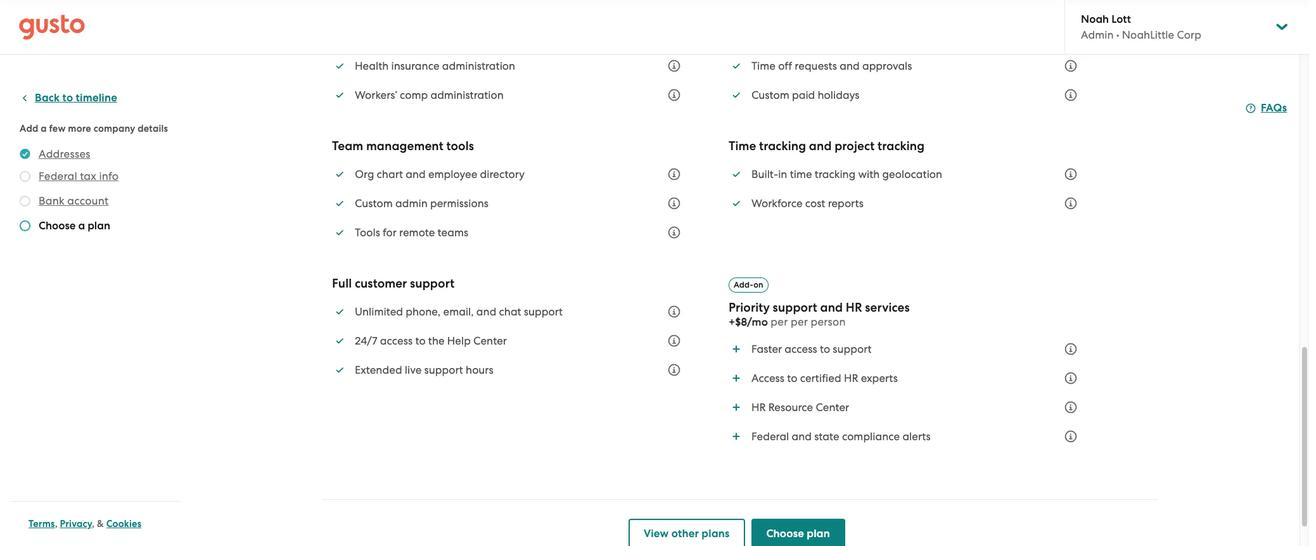Task type: vqa. For each thing, say whether or not it's contained in the screenshot.
"Addresses" 'button'
yes



Task type: locate. For each thing, give the bounding box(es) containing it.
full customer support
[[332, 276, 455, 291]]

and up 'time'
[[809, 139, 832, 153]]

priority support and hr services +$8/mo per per person
[[729, 300, 910, 329]]

to
[[62, 91, 73, 105], [415, 335, 426, 347], [820, 343, 830, 356], [787, 372, 797, 385]]

access
[[380, 335, 413, 347], [785, 343, 817, 356]]

more
[[68, 123, 91, 134]]

full
[[332, 276, 352, 291]]

tracking
[[759, 139, 806, 153], [878, 139, 925, 153], [815, 168, 856, 181]]

hr for and
[[846, 300, 862, 315]]

0 horizontal spatial choose
[[39, 219, 76, 233]]

noahlittle
[[1122, 29, 1174, 41]]

, left privacy
[[55, 518, 58, 530]]

access right 24/7
[[380, 335, 413, 347]]

plans
[[702, 527, 730, 541]]

hr inside priority support and hr services +$8/mo per per person
[[846, 300, 862, 315]]

administration down health insurance administration
[[431, 89, 504, 102]]

priority
[[729, 300, 770, 315]]

per up faster
[[771, 316, 788, 328]]

0 vertical spatial hr
[[846, 300, 862, 315]]

center up hours
[[473, 335, 507, 347]]

custom
[[751, 89, 789, 102], [355, 197, 393, 210]]

team
[[332, 139, 363, 153]]

1 vertical spatial center
[[816, 401, 849, 414]]

choose a plan
[[39, 219, 110, 233]]

tax
[[80, 170, 96, 182]]

check image left bank
[[20, 196, 30, 207]]

chart
[[377, 168, 403, 181]]

time
[[790, 168, 812, 181]]

1 horizontal spatial federal
[[751, 430, 789, 443]]

add a few more company details
[[20, 123, 168, 134]]

noah lott admin • noahlittle corp
[[1081, 13, 1201, 41]]

1 horizontal spatial per
[[791, 316, 808, 328]]

privacy link
[[60, 518, 92, 530]]

addresses
[[39, 148, 90, 160]]

details
[[138, 123, 168, 134]]

0 horizontal spatial tracking
[[759, 139, 806, 153]]

list
[[332, 52, 688, 109], [729, 52, 1085, 109], [332, 160, 688, 247], [729, 160, 1085, 217], [332, 298, 688, 384], [729, 335, 1085, 451]]

time for time tracking and project tracking
[[729, 139, 756, 153]]

1 vertical spatial time
[[729, 139, 756, 153]]

2 vertical spatial hr
[[751, 401, 766, 414]]

for
[[383, 226, 397, 239]]

info
[[99, 170, 119, 182]]

1 horizontal spatial choose
[[766, 527, 804, 541]]

1 vertical spatial hr
[[844, 372, 858, 385]]

choose plan
[[766, 527, 830, 541]]

support up phone,
[[410, 276, 455, 291]]

unlimited phone, email, and chat support
[[355, 306, 563, 318]]

view
[[644, 527, 669, 541]]

administration for health insurance administration
[[442, 60, 515, 72]]

remote
[[399, 226, 435, 239]]

on
[[754, 280, 763, 290]]

to right 'back' on the top left
[[62, 91, 73, 105]]

custom down off
[[751, 89, 789, 102]]

1 vertical spatial administration
[[431, 89, 504, 102]]

1 horizontal spatial a
[[78, 219, 85, 233]]

1 , from the left
[[55, 518, 58, 530]]

tools
[[355, 226, 380, 239]]

1 vertical spatial choose
[[766, 527, 804, 541]]

1 horizontal spatial center
[[816, 401, 849, 414]]

list containing org chart and employee directory
[[332, 160, 688, 247]]

workforce cost reports
[[751, 197, 864, 210]]

federal and state compliance alerts
[[751, 430, 931, 443]]

tracking up geolocation
[[878, 139, 925, 153]]

1 vertical spatial plan
[[807, 527, 830, 541]]

built-in time tracking with geolocation
[[751, 168, 942, 181]]

1 vertical spatial a
[[78, 219, 85, 233]]

email,
[[443, 306, 474, 318]]

•
[[1116, 29, 1119, 41]]

time off requests and approvals
[[751, 60, 912, 72]]

few
[[49, 123, 66, 134]]

0 horizontal spatial ,
[[55, 518, 58, 530]]

to down person
[[820, 343, 830, 356]]

0 vertical spatial administration
[[442, 60, 515, 72]]

0 horizontal spatial custom
[[355, 197, 393, 210]]

check image
[[20, 171, 30, 182], [20, 196, 30, 207], [20, 221, 30, 231]]

custom up tools
[[355, 197, 393, 210]]

per
[[771, 316, 788, 328], [791, 316, 808, 328]]

24/7 access to the help center
[[355, 335, 507, 347]]

1 vertical spatial custom
[[355, 197, 393, 210]]

custom admin permissions
[[355, 197, 488, 210]]

check image down the circle check image
[[20, 171, 30, 182]]

support
[[410, 276, 455, 291], [773, 300, 817, 315], [524, 306, 563, 318], [833, 343, 872, 356], [424, 364, 463, 377]]

a down account
[[78, 219, 85, 233]]

choose for choose plan
[[766, 527, 804, 541]]

0 horizontal spatial federal
[[39, 170, 77, 182]]

support up person
[[773, 300, 817, 315]]

plan inside list
[[88, 219, 110, 233]]

administration up workers' comp administration
[[442, 60, 515, 72]]

and up 'holidays'
[[840, 60, 860, 72]]

time left off
[[751, 60, 776, 72]]

0 vertical spatial plan
[[88, 219, 110, 233]]

access right faster
[[785, 343, 817, 356]]

0 vertical spatial federal
[[39, 170, 77, 182]]

extended
[[355, 364, 402, 377]]

2 check image from the top
[[20, 196, 30, 207]]

time tracking and project tracking
[[729, 139, 925, 153]]

1 per from the left
[[771, 316, 788, 328]]

, left &
[[92, 518, 95, 530]]

list containing faster access to support
[[729, 335, 1085, 451]]

1 horizontal spatial custom
[[751, 89, 789, 102]]

resource
[[768, 401, 813, 414]]

federal down resource
[[751, 430, 789, 443]]

time inside list
[[751, 60, 776, 72]]

teams
[[438, 226, 468, 239]]

bank
[[39, 195, 65, 207]]

terms , privacy , & cookies
[[29, 518, 142, 530]]

1 horizontal spatial plan
[[807, 527, 830, 541]]

0 horizontal spatial a
[[41, 123, 47, 134]]

1 vertical spatial federal
[[751, 430, 789, 443]]

federal for federal tax info
[[39, 170, 77, 182]]

in
[[778, 168, 787, 181]]

0 horizontal spatial access
[[380, 335, 413, 347]]

admin
[[1081, 29, 1114, 41]]

a
[[41, 123, 47, 134], [78, 219, 85, 233]]

faqs button
[[1246, 101, 1287, 116]]

to right access
[[787, 372, 797, 385]]

0 vertical spatial choose
[[39, 219, 76, 233]]

hr left services
[[846, 300, 862, 315]]

and
[[840, 60, 860, 72], [809, 139, 832, 153], [406, 168, 426, 181], [820, 300, 843, 315], [476, 306, 496, 318], [792, 430, 812, 443]]

list containing unlimited phone, email, and chat support
[[332, 298, 688, 384]]

2 vertical spatial check image
[[20, 221, 30, 231]]

access
[[751, 372, 784, 385]]

tracking down time tracking and project tracking
[[815, 168, 856, 181]]

hr
[[846, 300, 862, 315], [844, 372, 858, 385], [751, 401, 766, 414]]

federal down addresses button
[[39, 170, 77, 182]]

custom for custom paid holidays
[[751, 89, 789, 102]]

0 vertical spatial a
[[41, 123, 47, 134]]

1 horizontal spatial access
[[785, 343, 817, 356]]

time up built-
[[729, 139, 756, 153]]

0 vertical spatial check image
[[20, 171, 30, 182]]

help
[[447, 335, 471, 347]]

center up state
[[816, 401, 849, 414]]

check image for bank
[[20, 196, 30, 207]]

0 vertical spatial time
[[751, 60, 776, 72]]

to inside button
[[62, 91, 73, 105]]

reports
[[828, 197, 864, 210]]

built-
[[751, 168, 778, 181]]

directory
[[480, 168, 525, 181]]

hr down access
[[751, 401, 766, 414]]

with
[[858, 168, 880, 181]]

phone,
[[406, 306, 441, 318]]

choose inside button
[[766, 527, 804, 541]]

1 check image from the top
[[20, 171, 30, 182]]

hr left experts
[[844, 372, 858, 385]]

insurance
[[391, 60, 439, 72]]

access to certified hr experts
[[751, 372, 898, 385]]

approvals
[[862, 60, 912, 72]]

customer
[[355, 276, 407, 291]]

check image left choose a plan
[[20, 221, 30, 231]]

to left the
[[415, 335, 426, 347]]

tracking up in
[[759, 139, 806, 153]]

0 vertical spatial center
[[473, 335, 507, 347]]

administration for workers' comp administration
[[431, 89, 504, 102]]

a inside list
[[78, 219, 85, 233]]

and up person
[[820, 300, 843, 315]]

federal inside federal tax info button
[[39, 170, 77, 182]]

federal inside list
[[751, 430, 789, 443]]

0 horizontal spatial per
[[771, 316, 788, 328]]

0 vertical spatial custom
[[751, 89, 789, 102]]

federal for federal and state compliance alerts
[[751, 430, 789, 443]]

lott
[[1112, 13, 1131, 26]]

federal
[[39, 170, 77, 182], [751, 430, 789, 443]]

1 horizontal spatial ,
[[92, 518, 95, 530]]

choose inside list
[[39, 219, 76, 233]]

alerts
[[903, 430, 931, 443]]

1 vertical spatial check image
[[20, 196, 30, 207]]

management
[[366, 139, 443, 153]]

plan
[[88, 219, 110, 233], [807, 527, 830, 541]]

0 horizontal spatial plan
[[88, 219, 110, 233]]

workforce
[[751, 197, 803, 210]]

support down person
[[833, 343, 872, 356]]

workers'
[[355, 89, 397, 102]]

comp
[[400, 89, 428, 102]]

list containing time off requests and approvals
[[729, 52, 1085, 109]]

time for time off requests and approvals
[[751, 60, 776, 72]]

support down the
[[424, 364, 463, 377]]

a left few
[[41, 123, 47, 134]]

time
[[751, 60, 776, 72], [729, 139, 756, 153]]

per left person
[[791, 316, 808, 328]]

choose for choose a plan
[[39, 219, 76, 233]]

circle check image
[[20, 146, 30, 162]]



Task type: describe. For each thing, give the bounding box(es) containing it.
holidays
[[818, 89, 860, 102]]

noah
[[1081, 13, 1109, 26]]

health insurance administration
[[355, 60, 515, 72]]

hr for certified
[[844, 372, 858, 385]]

list containing built-in time tracking with geolocation
[[729, 160, 1085, 217]]

bank account button
[[39, 193, 109, 208]]

project
[[835, 139, 875, 153]]

the
[[428, 335, 445, 347]]

add
[[20, 123, 38, 134]]

hours
[[466, 364, 493, 377]]

other
[[672, 527, 699, 541]]

corp
[[1177, 29, 1201, 41]]

extended live support hours
[[355, 364, 493, 377]]

cookies
[[106, 518, 142, 530]]

access for faster
[[785, 343, 817, 356]]

plan inside button
[[807, 527, 830, 541]]

view other plans button
[[629, 519, 745, 546]]

timeline
[[76, 91, 117, 105]]

a for few
[[41, 123, 47, 134]]

custom for custom admin permissions
[[355, 197, 393, 210]]

person
[[811, 316, 846, 328]]

and inside priority support and hr services +$8/mo per per person
[[820, 300, 843, 315]]

a for plan
[[78, 219, 85, 233]]

privacy
[[60, 518, 92, 530]]

addresses button
[[39, 146, 90, 162]]

cookies button
[[106, 516, 142, 532]]

experts
[[861, 372, 898, 385]]

&
[[97, 518, 104, 530]]

paid
[[792, 89, 815, 102]]

terms link
[[29, 518, 55, 530]]

support inside priority support and hr services +$8/mo per per person
[[773, 300, 817, 315]]

federal tax info button
[[39, 169, 119, 184]]

3 check image from the top
[[20, 221, 30, 231]]

workers' comp administration
[[355, 89, 504, 102]]

cost
[[805, 197, 825, 210]]

compliance
[[842, 430, 900, 443]]

2 per from the left
[[791, 316, 808, 328]]

2 , from the left
[[92, 518, 95, 530]]

0 horizontal spatial center
[[473, 335, 507, 347]]

support right chat at bottom left
[[524, 306, 563, 318]]

state
[[814, 430, 839, 443]]

chat
[[499, 306, 521, 318]]

back to timeline button
[[20, 91, 117, 106]]

and right chart
[[406, 168, 426, 181]]

+$8/mo
[[729, 316, 768, 329]]

employee
[[428, 168, 477, 181]]

team management tools
[[332, 139, 474, 153]]

and left chat at bottom left
[[476, 306, 496, 318]]

requests
[[795, 60, 837, 72]]

unlimited
[[355, 306, 403, 318]]

home image
[[19, 14, 85, 40]]

choose a plan list
[[20, 146, 176, 236]]

account
[[67, 195, 109, 207]]

health
[[355, 60, 389, 72]]

add-
[[734, 280, 754, 290]]

federal tax info
[[39, 170, 119, 182]]

back
[[35, 91, 60, 105]]

faqs
[[1261, 101, 1287, 115]]

org chart and employee directory
[[355, 168, 525, 181]]

2 horizontal spatial tracking
[[878, 139, 925, 153]]

check image for federal
[[20, 171, 30, 182]]

faster
[[751, 343, 782, 356]]

services
[[865, 300, 910, 315]]

hr resource center
[[751, 401, 849, 414]]

and left state
[[792, 430, 812, 443]]

1 horizontal spatial tracking
[[815, 168, 856, 181]]

geolocation
[[882, 168, 942, 181]]

org
[[355, 168, 374, 181]]

24/7
[[355, 335, 377, 347]]

faster access to support
[[751, 343, 872, 356]]

access for 24/7
[[380, 335, 413, 347]]

live
[[405, 364, 422, 377]]

permissions
[[430, 197, 488, 210]]

off
[[778, 60, 792, 72]]

back to timeline
[[35, 91, 117, 105]]

list containing health insurance administration
[[332, 52, 688, 109]]

custom paid holidays
[[751, 89, 860, 102]]

certified
[[800, 372, 841, 385]]



